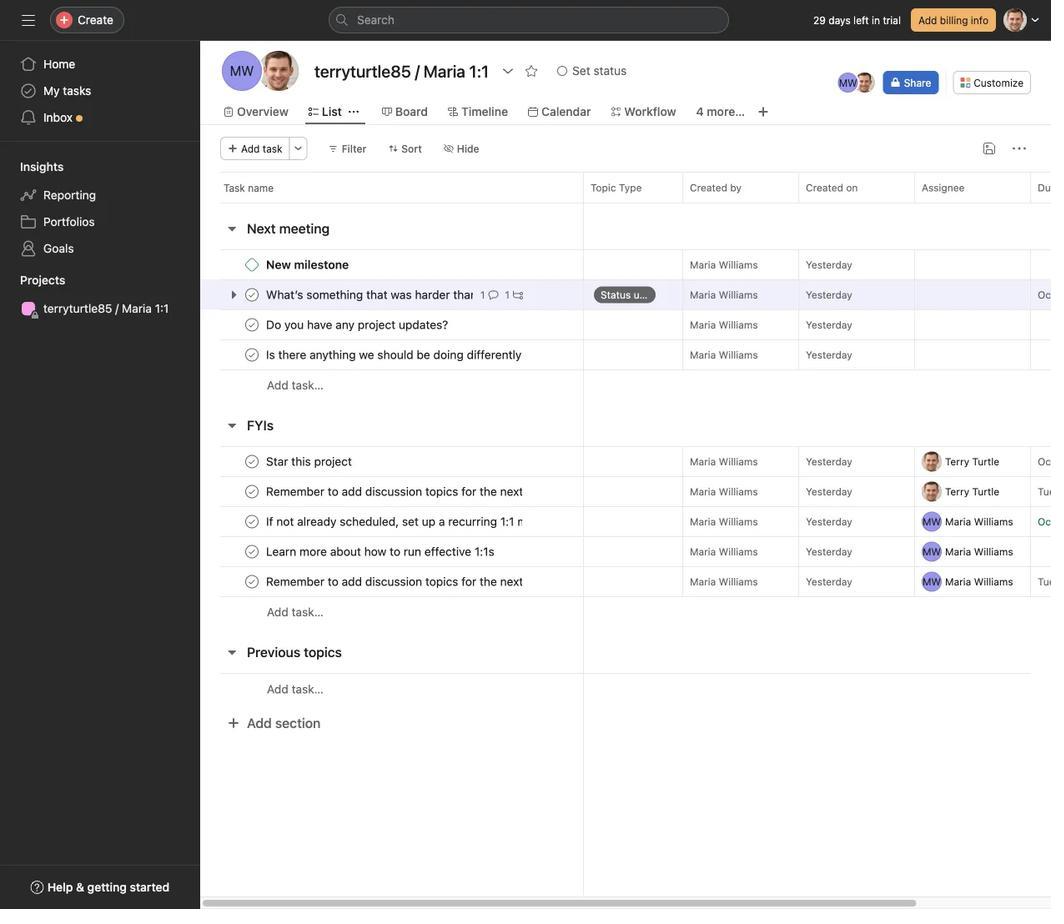 Task type: locate. For each thing, give the bounding box(es) containing it.
header next meeting tree grid
[[200, 249, 1051, 400]]

4 completed checkbox from the top
[[242, 542, 262, 562]]

4 completed image from the top
[[242, 572, 262, 592]]

Do you have any project updates? text field
[[263, 317, 453, 333]]

1 vertical spatial oc
[[1038, 456, 1051, 468]]

Is there anything we should be doing differently? text field
[[263, 347, 523, 363]]

search list box
[[329, 7, 729, 33]]

7 yesterday from the top
[[806, 516, 852, 528]]

completed image for learn more about how to run effective 1:1s text box
[[242, 542, 262, 562]]

completed checkbox up fyis button on the left top of page
[[242, 345, 262, 365]]

row
[[200, 172, 1051, 203], [220, 202, 1051, 204], [200, 249, 1051, 280], [200, 279, 1051, 310], [200, 310, 1051, 340], [200, 340, 1051, 370], [200, 446, 1051, 477], [200, 476, 1051, 507], [200, 506, 1051, 537], [200, 536, 1051, 567], [200, 566, 1051, 597]]

status update button
[[584, 280, 682, 310]]

days
[[829, 14, 851, 26]]

completed image inside remember to add discussion topics for the next meeting cell
[[242, 482, 262, 502]]

1 created from the left
[[690, 182, 727, 194]]

add up the previous on the bottom
[[267, 605, 288, 619]]

2 task… from the top
[[292, 605, 324, 619]]

task name
[[224, 182, 274, 194]]

0 vertical spatial turtle
[[972, 456, 1000, 468]]

add task… up section
[[267, 682, 324, 696]]

customize
[[974, 77, 1024, 88]]

2 completed checkbox from the top
[[242, 345, 262, 365]]

tab actions image
[[349, 107, 359, 117]]

2 vertical spatial add task…
[[267, 682, 324, 696]]

task
[[224, 182, 245, 194]]

do you have any project updates? cell
[[200, 310, 584, 340]]

2 completed checkbox from the top
[[242, 452, 262, 472]]

1 turtle from the top
[[972, 456, 1000, 468]]

2 completed image from the top
[[242, 315, 262, 335]]

4
[[696, 105, 704, 118]]

created left by
[[690, 182, 727, 194]]

1 vertical spatial terry
[[945, 486, 969, 498]]

fyis button
[[247, 410, 274, 440]]

1 vertical spatial terry turtle
[[945, 486, 1000, 498]]

add task…
[[267, 378, 324, 392], [267, 605, 324, 619], [267, 682, 324, 696]]

completed image inside 'do you have any project updates?' cell
[[242, 315, 262, 335]]

what's something that was harder than expected? cell
[[200, 279, 584, 310]]

tt
[[270, 63, 287, 79], [859, 77, 871, 88], [926, 456, 938, 468], [926, 486, 938, 498]]

0 vertical spatial oc
[[1038, 289, 1051, 301]]

If not already scheduled, set up a recurring 1:1 meeting in your calendar text field
[[263, 513, 523, 530]]

completed checkbox up the previous on the bottom
[[242, 572, 262, 592]]

add tab image
[[757, 105, 770, 118]]

8 yesterday from the top
[[806, 546, 852, 558]]

0 vertical spatial tue
[[1038, 486, 1051, 498]]

completed image inside star this project cell
[[242, 452, 262, 472]]

oc inside header next meeting tree grid
[[1038, 289, 1051, 301]]

search
[[357, 13, 395, 27]]

add task… button up section
[[267, 680, 324, 699]]

add left section
[[247, 715, 272, 731]]

completed checkbox inside 'do you have any project updates?' cell
[[242, 315, 262, 335]]

1 terry turtle from the top
[[945, 456, 1000, 468]]

task…
[[292, 378, 324, 392], [292, 605, 324, 619], [292, 682, 324, 696]]

share button
[[883, 71, 939, 94]]

completed image for do you have any project updates? text field
[[242, 315, 262, 335]]

1 vertical spatial tue
[[1038, 576, 1051, 588]]

more actions image right save options icon at the top right of the page
[[1013, 142, 1026, 155]]

1 completed image from the top
[[242, 285, 262, 305]]

yesterday for if not already scheduled, set up a recurring 1:1 meeting in your calendar cell
[[806, 516, 852, 528]]

1:1
[[155, 302, 169, 315]]

board link
[[382, 103, 428, 121]]

0 vertical spatial terry
[[945, 456, 969, 468]]

home link
[[10, 51, 190, 78]]

remember to add discussion topics for the next meeting cell
[[200, 476, 584, 507], [200, 566, 584, 597]]

0 vertical spatial remember to add discussion topics for the next meeting cell
[[200, 476, 584, 507]]

workflow link
[[611, 103, 676, 121]]

turtle for oc
[[972, 456, 1000, 468]]

1 vertical spatial remember to add discussion topics for the next meeting cell
[[200, 566, 584, 597]]

turtle
[[972, 456, 1000, 468], [972, 486, 1000, 498]]

completed image
[[242, 345, 262, 365], [242, 452, 262, 472], [242, 512, 262, 532], [242, 572, 262, 592]]

0 vertical spatial terry turtle
[[945, 456, 1000, 468]]

collapse task list for this section image for third add task… 'row' from the top of the page
[[225, 646, 239, 659]]

completed image for if not already scheduled, set up a recurring 1:1 meeting in your calendar "text field"
[[242, 512, 262, 532]]

1 vertical spatial turtle
[[972, 486, 1000, 498]]

0 vertical spatial task…
[[292, 378, 324, 392]]

next meeting
[[247, 221, 330, 237]]

add inside header fyis tree grid
[[267, 605, 288, 619]]

add left task
[[241, 143, 260, 154]]

2 vertical spatial oc
[[1038, 516, 1051, 528]]

projects element
[[0, 265, 200, 325]]

remember to add discussion topics for the next meeting cell for mw
[[200, 566, 584, 597]]

add
[[918, 14, 937, 26], [241, 143, 260, 154], [267, 378, 288, 392], [267, 605, 288, 619], [267, 682, 288, 696], [247, 715, 272, 731]]

3 completed checkbox from the top
[[242, 512, 262, 532]]

Remember to add discussion topics for the next meeting text field
[[263, 574, 523, 590]]

1 vertical spatial collapse task list for this section image
[[225, 646, 239, 659]]

portfolios link
[[10, 209, 190, 235]]

collapse task list for this section image left the previous on the bottom
[[225, 646, 239, 659]]

completed image inside learn more about how to run effective 1:1s cell
[[242, 542, 262, 562]]

completed checkbox down fyis button on the left top of page
[[242, 482, 262, 502]]

3 completed image from the top
[[242, 512, 262, 532]]

1 task… from the top
[[292, 378, 324, 392]]

created by
[[690, 182, 742, 194]]

mw
[[230, 63, 254, 79], [839, 77, 857, 88], [923, 516, 941, 528], [923, 546, 941, 558], [923, 576, 941, 588]]

2 remember to add discussion topics for the next meeting cell from the top
[[200, 566, 584, 597]]

topic type
[[591, 182, 642, 194]]

more actions image
[[1013, 142, 1026, 155], [293, 143, 303, 154]]

assignee
[[922, 182, 965, 194]]

completed checkbox for remember to add discussion topics for the next meeting text field
[[242, 482, 262, 502]]

2 oc from the top
[[1038, 456, 1051, 468]]

list link
[[309, 103, 342, 121]]

3 task… from the top
[[292, 682, 324, 696]]

sort
[[402, 143, 422, 154]]

1 collapse task list for this section image from the top
[[225, 419, 239, 432]]

completed checkbox for is there anything we should be doing differently? text box
[[242, 345, 262, 365]]

is there anything we should be doing differently? cell
[[200, 340, 584, 370]]

1 completed checkbox from the top
[[242, 285, 262, 305]]

1 add task… button from the top
[[267, 376, 324, 395]]

2 vertical spatial task…
[[292, 682, 324, 696]]

task… inside header fyis tree grid
[[292, 605, 324, 619]]

Completed checkbox
[[242, 285, 262, 305], [242, 345, 262, 365], [242, 482, 262, 502], [242, 572, 262, 592]]

1 tue from the top
[[1038, 486, 1051, 498]]

None text field
[[310, 56, 493, 86]]

1 add task… row from the top
[[200, 370, 1051, 400]]

tue for terry turtle
[[1038, 486, 1051, 498]]

add task… up fyis button on the left top of page
[[267, 378, 324, 392]]

completed image inside what's something that was harder than expected? cell
[[242, 285, 262, 305]]

calendar
[[541, 105, 591, 118]]

completed checkbox inside if not already scheduled, set up a recurring 1:1 meeting in your calendar cell
[[242, 512, 262, 532]]

completed image inside remember to add discussion topics for the next meeting cell
[[242, 572, 262, 592]]

2 turtle from the top
[[972, 486, 1000, 498]]

1 yesterday from the top
[[806, 259, 852, 271]]

1 vertical spatial add task… row
[[200, 596, 1051, 627]]

yesterday
[[806, 259, 852, 271], [806, 289, 852, 301], [806, 319, 852, 331], [806, 349, 852, 361], [806, 456, 852, 468], [806, 486, 852, 498], [806, 516, 852, 528], [806, 546, 852, 558], [806, 576, 852, 588]]

yesterday for star this project cell
[[806, 456, 852, 468]]

1 vertical spatial add task…
[[267, 605, 324, 619]]

1 completed image from the top
[[242, 345, 262, 365]]

completed milestone image
[[245, 258, 259, 272]]

williams
[[719, 259, 758, 271], [719, 289, 758, 301], [719, 319, 758, 331], [719, 349, 758, 361], [719, 456, 758, 468], [719, 486, 758, 498], [719, 516, 758, 528], [974, 516, 1013, 528], [719, 546, 758, 558], [974, 546, 1013, 558], [719, 576, 758, 588], [974, 576, 1013, 588]]

projects button
[[0, 272, 65, 289]]

add task… button up previous topics button
[[267, 603, 324, 622]]

What's something that was harder than expected? text field
[[263, 287, 474, 303]]

1 terry from the top
[[945, 456, 969, 468]]

created on
[[806, 182, 858, 194]]

2 terry from the top
[[945, 486, 969, 498]]

add task… button
[[267, 376, 324, 395], [267, 603, 324, 622], [267, 680, 324, 699]]

task… up previous topics button
[[292, 605, 324, 619]]

4 yesterday from the top
[[806, 349, 852, 361]]

completed checkbox for if not already scheduled, set up a recurring 1:1 meeting in your calendar "text field"
[[242, 512, 262, 532]]

add task… row
[[200, 370, 1051, 400], [200, 596, 1051, 627], [200, 673, 1051, 705]]

1 oc from the top
[[1038, 289, 1051, 301]]

add task… button up fyis button on the left top of page
[[267, 376, 324, 395]]

add task… up previous topics button
[[267, 605, 324, 619]]

2 completed image from the top
[[242, 452, 262, 472]]

task… up star this project text box
[[292, 378, 324, 392]]

0 horizontal spatial created
[[690, 182, 727, 194]]

add billing info
[[918, 14, 989, 26]]

collapse task list for this section image
[[225, 419, 239, 432], [225, 646, 239, 659]]

terry
[[945, 456, 969, 468], [945, 486, 969, 498]]

status
[[594, 64, 627, 78]]

0 vertical spatial add task… button
[[267, 376, 324, 395]]

task… for add task… button inside the header fyis tree grid
[[292, 605, 324, 619]]

created
[[690, 182, 727, 194], [806, 182, 843, 194]]

add task
[[241, 143, 283, 154]]

mw for remember to add discussion topics for the next meeting cell corresponding to mw
[[923, 576, 941, 588]]

completed checkbox inside is there anything we should be doing differently? cell
[[242, 345, 262, 365]]

completed image inside is there anything we should be doing differently? cell
[[242, 345, 262, 365]]

0 vertical spatial add task… row
[[200, 370, 1051, 400]]

help & getting started button
[[20, 873, 180, 903]]

tue
[[1038, 486, 1051, 498], [1038, 576, 1051, 588]]

star this project cell
[[200, 446, 584, 477]]

insights button
[[0, 159, 64, 175]]

my
[[43, 84, 60, 98]]

2 vertical spatial add task… button
[[267, 680, 324, 699]]

2 tue from the top
[[1038, 576, 1051, 588]]

created for created by
[[690, 182, 727, 194]]

more actions image right task
[[293, 143, 303, 154]]

collapse task list for this section image left fyis button on the left top of page
[[225, 419, 239, 432]]

created left "on"
[[806, 182, 843, 194]]

1 completed checkbox from the top
[[242, 315, 262, 335]]

completed image for remember to add discussion topics for the next meeting text box
[[242, 572, 262, 592]]

oc
[[1038, 289, 1051, 301], [1038, 456, 1051, 468], [1038, 516, 1051, 528]]

/
[[115, 302, 119, 315]]

previous topics
[[247, 644, 342, 660]]

completed checkbox for do you have any project updates? text field
[[242, 315, 262, 335]]

filter button
[[321, 137, 374, 160]]

Completed checkbox
[[242, 315, 262, 335], [242, 452, 262, 472], [242, 512, 262, 532], [242, 542, 262, 562]]

previous
[[247, 644, 300, 660]]

2 add task… button from the top
[[267, 603, 324, 622]]

3 yesterday from the top
[[806, 319, 852, 331]]

1 vertical spatial add task… button
[[267, 603, 324, 622]]

save options image
[[983, 142, 996, 155]]

3 oc from the top
[[1038, 516, 1051, 528]]

status
[[601, 289, 631, 301]]

Star this project text field
[[263, 453, 357, 470]]

remember to add discussion topics for the next meeting cell up if not already scheduled, set up a recurring 1:1 meeting in your calendar "text field"
[[200, 476, 584, 507]]

1 comment image
[[488, 290, 498, 300]]

task… up section
[[292, 682, 324, 696]]

terryturtle85
[[43, 302, 112, 315]]

oc for terry turtle
[[1038, 456, 1051, 468]]

task… for add task… button within header next meeting tree grid
[[292, 378, 324, 392]]

status update
[[601, 289, 667, 301]]

completed checkbox inside learn more about how to run effective 1:1s cell
[[242, 542, 262, 562]]

created for created on
[[806, 182, 843, 194]]

2 collapse task list for this section image from the top
[[225, 646, 239, 659]]

name
[[248, 182, 274, 194]]

task… inside header next meeting tree grid
[[292, 378, 324, 392]]

2 terry turtle from the top
[[945, 486, 1000, 498]]

set status
[[572, 64, 627, 78]]

1 add task… from the top
[[267, 378, 324, 392]]

3 completed image from the top
[[242, 482, 262, 502]]

0 vertical spatial collapse task list for this section image
[[225, 419, 239, 432]]

3 completed checkbox from the top
[[242, 482, 262, 502]]

maria williams inside row
[[690, 289, 758, 301]]

0 vertical spatial add task…
[[267, 378, 324, 392]]

3 add task… from the top
[[267, 682, 324, 696]]

Remember to add discussion topics for the next meeting text field
[[263, 483, 523, 500]]

2 vertical spatial add task… row
[[200, 673, 1051, 705]]

1 remember to add discussion topics for the next meeting cell from the top
[[200, 476, 584, 507]]

remember to add discussion topics for the next meeting cell for tt
[[200, 476, 584, 507]]

maria williams
[[690, 259, 758, 271], [690, 289, 758, 301], [690, 319, 758, 331], [690, 349, 758, 361], [690, 456, 758, 468], [690, 486, 758, 498], [690, 516, 758, 528], [945, 516, 1013, 528], [690, 546, 758, 558], [945, 546, 1013, 558], [690, 576, 758, 588], [945, 576, 1013, 588]]

1 vertical spatial task…
[[292, 605, 324, 619]]

4 completed image from the top
[[242, 542, 262, 562]]

add task… button inside header next meeting tree grid
[[267, 376, 324, 395]]

add left billing
[[918, 14, 937, 26]]

4 more… button
[[696, 103, 745, 121]]

add billing info button
[[911, 8, 996, 32]]

remember to add discussion topics for the next meeting cell down learn more about how to run effective 1:1s text box
[[200, 566, 584, 597]]

2 created from the left
[[806, 182, 843, 194]]

yesterday for learn more about how to run effective 1:1s cell
[[806, 546, 852, 558]]

by
[[730, 182, 742, 194]]

Completed milestone checkbox
[[245, 258, 259, 272]]

1 horizontal spatial created
[[806, 182, 843, 194]]

topic
[[591, 182, 616, 194]]

task… for 1st add task… button from the bottom of the page
[[292, 682, 324, 696]]

inbox
[[43, 111, 73, 124]]

completed checkbox right the expand subtask list for the task what's something that was harder than expected? image at top
[[242, 285, 262, 305]]

5 yesterday from the top
[[806, 456, 852, 468]]

overview link
[[224, 103, 289, 121]]

2 add task… from the top
[[267, 605, 324, 619]]

completed checkbox inside star this project cell
[[242, 452, 262, 472]]

completed image inside if not already scheduled, set up a recurring 1:1 meeting in your calendar cell
[[242, 512, 262, 532]]

add to starred image
[[525, 64, 538, 78]]

add up fyis button on the left top of page
[[267, 378, 288, 392]]

topics
[[304, 644, 342, 660]]

2 yesterday from the top
[[806, 289, 852, 301]]

completed image
[[242, 285, 262, 305], [242, 315, 262, 335], [242, 482, 262, 502], [242, 542, 262, 562]]

add task… inside header next meeting tree grid
[[267, 378, 324, 392]]

4 completed checkbox from the top
[[242, 572, 262, 592]]



Task type: vqa. For each thing, say whether or not it's contained in the screenshot.


Task type: describe. For each thing, give the bounding box(es) containing it.
1 subtask image
[[513, 290, 523, 300]]

list
[[322, 105, 342, 118]]

help & getting started
[[47, 881, 170, 894]]

home
[[43, 57, 75, 71]]

mw for learn more about how to run effective 1:1s cell
[[923, 546, 941, 558]]

completed checkbox for learn more about how to run effective 1:1s text box
[[242, 542, 262, 562]]

turtle for tue
[[972, 486, 1000, 498]]

add inside header next meeting tree grid
[[267, 378, 288, 392]]

yesterday for is there anything we should be doing differently? cell
[[806, 349, 852, 361]]

completed checkbox inside what's something that was harder than expected? cell
[[242, 285, 262, 305]]

insights element
[[0, 152, 200, 265]]

add section button
[[220, 708, 327, 738]]

expand subtask list for the task what's something that was harder than expected? image
[[227, 288, 240, 302]]

completed image for remember to add discussion topics for the next meeting text field
[[242, 482, 262, 502]]

New milestone text field
[[263, 257, 354, 273]]

my tasks link
[[10, 78, 190, 104]]

new milestone cell
[[200, 249, 584, 280]]

terry turtle for oc
[[945, 456, 1000, 468]]

projects
[[20, 273, 65, 287]]

collapse task list for this section image for header fyis tree grid
[[225, 419, 239, 432]]

add task button
[[220, 137, 290, 160]]

reporting
[[43, 188, 96, 202]]

portfolios
[[43, 215, 95, 229]]

global element
[[0, 41, 200, 141]]

calendar link
[[528, 103, 591, 121]]

due
[[1038, 182, 1051, 194]]

yesterday for 'do you have any project updates?' cell
[[806, 319, 852, 331]]

learn more about how to run effective 1:1s cell
[[200, 536, 584, 567]]

tasks
[[63, 84, 91, 98]]

share
[[904, 77, 931, 88]]

section
[[275, 715, 321, 731]]

4 more…
[[696, 105, 745, 118]]

set
[[572, 64, 590, 78]]

sort button
[[381, 137, 429, 160]]

task
[[263, 143, 283, 154]]

inbox link
[[10, 104, 190, 131]]

hide
[[457, 143, 479, 154]]

add inside button
[[247, 715, 272, 731]]

29 days left in trial
[[813, 14, 901, 26]]

overview
[[237, 105, 289, 118]]

0 horizontal spatial more actions image
[[293, 143, 303, 154]]

type
[[619, 182, 642, 194]]

9 yesterday from the top
[[806, 576, 852, 588]]

row containing status update
[[200, 279, 1051, 310]]

6 yesterday from the top
[[806, 486, 852, 498]]

timeline link
[[448, 103, 508, 121]]

completed checkbox for star this project text box
[[242, 452, 262, 472]]

goals link
[[10, 235, 190, 262]]

update
[[634, 289, 667, 301]]

insights
[[20, 160, 64, 174]]

2 add task… row from the top
[[200, 596, 1051, 627]]

terry turtle for tue
[[945, 486, 1000, 498]]

yesterday inside row
[[806, 289, 852, 301]]

next
[[247, 221, 276, 237]]

help
[[47, 881, 73, 894]]

reporting link
[[10, 182, 190, 209]]

29
[[813, 14, 826, 26]]

add section
[[247, 715, 321, 731]]

completed image for star this project text box
[[242, 452, 262, 472]]

terry for tue
[[945, 486, 969, 498]]

left
[[854, 14, 869, 26]]

timeline
[[461, 105, 508, 118]]

my tasks
[[43, 84, 91, 98]]

1 horizontal spatial more actions image
[[1013, 142, 1026, 155]]

meeting
[[279, 221, 330, 237]]

tue for maria williams
[[1038, 576, 1051, 588]]

hide sidebar image
[[22, 13, 35, 27]]

header fyis tree grid
[[200, 446, 1051, 627]]

if not already scheduled, set up a recurring 1:1 meeting in your calendar cell
[[200, 506, 584, 537]]

mw for if not already scheduled, set up a recurring 1:1 meeting in your calendar cell
[[923, 516, 941, 528]]

board
[[395, 105, 428, 118]]

trial
[[883, 14, 901, 26]]

terryturtle85 / maria 1:1
[[43, 302, 169, 315]]

add task… button inside header fyis tree grid
[[267, 603, 324, 622]]

show options image
[[502, 64, 515, 78]]

terry for oc
[[945, 456, 969, 468]]

more…
[[707, 105, 745, 118]]

filter
[[342, 143, 366, 154]]

in
[[872, 14, 880, 26]]

billing
[[940, 14, 968, 26]]

add task… inside header fyis tree grid
[[267, 605, 324, 619]]

previous topics button
[[247, 637, 342, 667]]

on
[[846, 182, 858, 194]]

started
[[130, 881, 170, 894]]

create
[[78, 13, 113, 27]]

customize button
[[953, 71, 1031, 94]]

create button
[[50, 7, 124, 33]]

workflow
[[624, 105, 676, 118]]

oc for maria williams
[[1038, 516, 1051, 528]]

set status button
[[550, 59, 634, 83]]

row containing task name
[[200, 172, 1051, 203]]

Learn more about how to run effective 1:1s text field
[[263, 544, 500, 560]]

terryturtle85 / maria 1:1 link
[[10, 295, 190, 322]]

yesterday for new milestone "cell"
[[806, 259, 852, 271]]

add up add section button
[[267, 682, 288, 696]]

williams inside row
[[719, 289, 758, 301]]

search button
[[329, 7, 729, 33]]

collapse task list for this section image
[[225, 222, 239, 235]]

completed image for is there anything we should be doing differently? text box
[[242, 345, 262, 365]]

maria inside projects element
[[122, 302, 152, 315]]

3 add task… button from the top
[[267, 680, 324, 699]]

getting
[[87, 881, 127, 894]]

info
[[971, 14, 989, 26]]

goals
[[43, 242, 74, 255]]

3 add task… row from the top
[[200, 673, 1051, 705]]

fyis
[[247, 418, 274, 433]]

hide button
[[436, 137, 487, 160]]

completed checkbox for remember to add discussion topics for the next meeting text box
[[242, 572, 262, 592]]



